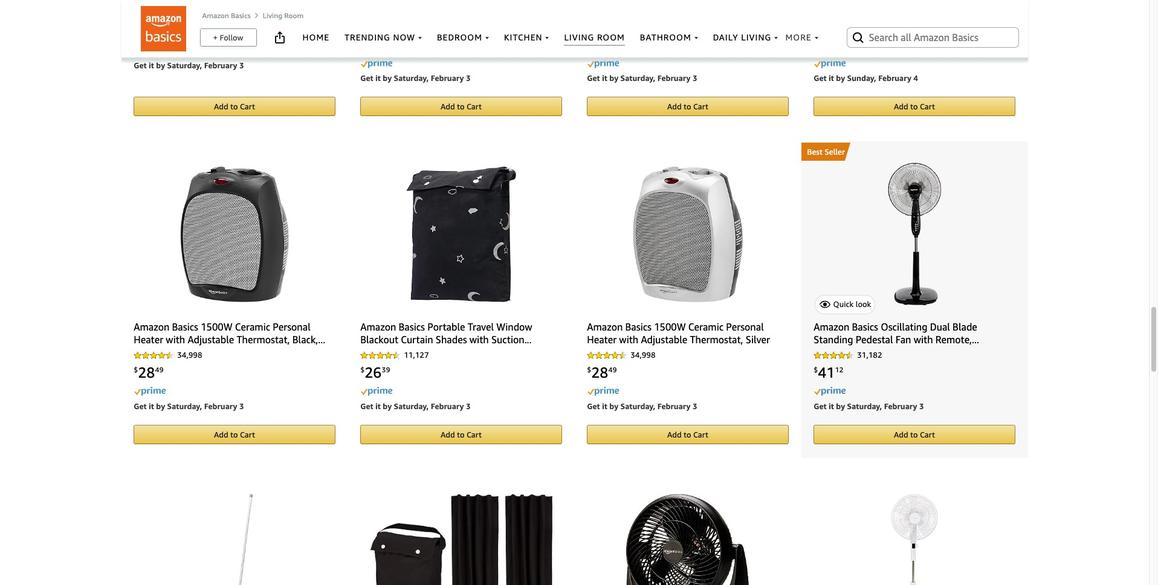 Task type: describe. For each thing, give the bounding box(es) containing it.
quick look
[[834, 299, 871, 309]]

$ inside $ 26 39
[[360, 365, 365, 374]]

65
[[155, 24, 164, 33]]

follow
[[220, 33, 243, 42]]

8
[[626, 42, 631, 51]]

+
[[213, 33, 218, 42]]

$ inside $ 31 65
[[134, 24, 138, 33]]

$ 31 65
[[134, 23, 164, 40]]

)
[[667, 42, 669, 51]]

search image
[[851, 30, 866, 45]]

+ follow button
[[200, 29, 256, 46]]

amazon basics 3 speed small room air circulator fan, 11-inch, blade, black, 7.6"d x 14.8"w x 14.1"h image
[[625, 494, 751, 585]]

1 $ 28 49 from the left
[[134, 364, 164, 381]]

$ 26 39
[[360, 364, 390, 381]]

2 28 from the left
[[591, 364, 608, 381]]

1 49 from the left
[[155, 365, 164, 374]]

$ inside $ 60 38
[[360, 37, 365, 46]]

$ inside $ 32 68
[[814, 37, 818, 46]]

31
[[138, 23, 155, 40]]

2 horizontal spatial 34,998
[[857, 22, 882, 32]]

0 horizontal spatial 34,998
[[177, 350, 202, 360]]

39
[[382, 365, 390, 374]]

05
[[633, 42, 642, 51]]

10
[[608, 37, 617, 46]]

$ 60 38
[[360, 36, 390, 53]]

2 $ 28 49 from the left
[[587, 364, 617, 381]]

$ 41 12
[[814, 364, 844, 381]]

basics
[[231, 11, 251, 20]]

amazon basics link
[[202, 11, 251, 20]]

60
[[365, 36, 382, 53]]

11,127
[[404, 350, 429, 360]]

$ inside $ 41 12
[[814, 365, 818, 374]]

look
[[856, 299, 871, 309]]

sunday,
[[847, 73, 877, 83]]

/
[[642, 42, 645, 51]]

26
[[365, 364, 382, 381]]

16
[[591, 36, 608, 53]]

amazon basics oscillating dual blade standing pedestal fan with remote, quiet dc motor, 16 inch, white image
[[891, 494, 938, 585]]



Task type: vqa. For each thing, say whether or not it's contained in the screenshot.
topmost Create a registry or gift list link
no



Task type: locate. For each thing, give the bounding box(es) containing it.
it
[[149, 60, 154, 70], [375, 73, 381, 83], [602, 73, 608, 83], [829, 73, 834, 83], [149, 401, 154, 411], [375, 401, 381, 411], [602, 401, 608, 411], [829, 401, 834, 411]]

1 horizontal spatial 28
[[591, 364, 608, 381]]

by
[[156, 60, 165, 70], [383, 73, 392, 83], [610, 73, 619, 83], [836, 73, 845, 83], [156, 401, 165, 411], [383, 401, 392, 411], [610, 401, 619, 411], [836, 401, 845, 411]]

amazon basics portable window blackout curtain shade with suction cups for travel, 2-pack, 78"l x 50"w, black image
[[370, 494, 552, 585]]

2 49 from the left
[[608, 365, 617, 374]]

7,595
[[177, 9, 198, 19]]

amazon basics portable travel window blackout curtain shades with suction cups-black, 1-pack, 78 by 50 inches - 1 pack, moon and stars image
[[406, 166, 516, 302]]

0 horizontal spatial 28
[[138, 364, 155, 381]]

+ follow
[[213, 33, 243, 42]]

living room link
[[263, 11, 304, 20]]

get
[[134, 60, 147, 70], [360, 73, 373, 83], [587, 73, 600, 83], [814, 73, 827, 83], [134, 401, 147, 411], [360, 401, 373, 411], [587, 401, 600, 411], [814, 401, 827, 411]]

68
[[835, 37, 844, 46]]

1 horizontal spatial $ 28 49
[[587, 364, 617, 381]]

28
[[138, 364, 155, 381], [591, 364, 608, 381]]

amazon
[[202, 11, 229, 20]]

32
[[818, 36, 835, 53]]

41
[[818, 364, 835, 381]]

38
[[382, 37, 390, 46]]

february
[[204, 60, 237, 70], [431, 73, 464, 83], [658, 73, 691, 83], [879, 73, 912, 83], [204, 401, 237, 411], [431, 401, 464, 411], [658, 401, 691, 411], [884, 401, 918, 411]]

amazon basics logo image
[[141, 6, 186, 51]]

quick look button
[[815, 295, 876, 314]]

amazon basics
[[202, 11, 251, 20]]

$ 28 49
[[134, 364, 164, 381], [587, 364, 617, 381]]

Search all Amazon Basics search field
[[869, 27, 999, 48]]

amazon basics heavy-duty broom, blue and white image
[[215, 494, 254, 585]]

best
[[807, 147, 823, 157]]

31,182
[[857, 350, 882, 360]]

49
[[155, 365, 164, 374], [608, 365, 617, 374]]

amazon basics 1500w ceramic personal heater with adjustable thermostat, black, 7.52"d x 6.34"w x 9.45"h image
[[180, 166, 289, 302]]

0 horizontal spatial 49
[[155, 365, 164, 374]]

1 horizontal spatial 34,998
[[631, 350, 656, 360]]

get it by sunday, february 4
[[814, 73, 918, 83]]

best seller
[[807, 147, 845, 157]]

get it by saturday, february 3
[[134, 60, 244, 70], [360, 73, 471, 83], [587, 73, 697, 83], [134, 401, 244, 411], [360, 401, 471, 411], [587, 401, 697, 411], [814, 401, 924, 411]]

$ 32 68
[[814, 36, 844, 53]]

seller
[[825, 147, 845, 157]]

$
[[134, 24, 138, 33], [360, 37, 365, 46], [587, 37, 591, 46], [814, 37, 818, 46], [622, 42, 626, 51], [134, 365, 138, 374], [360, 365, 365, 374], [587, 365, 591, 374], [814, 365, 818, 374]]

0 horizontal spatial $ 28 49
[[134, 364, 164, 381]]

count
[[645, 42, 667, 51]]

(
[[619, 42, 622, 51]]

best seller link
[[801, 143, 1028, 161]]

1 28 from the left
[[138, 364, 155, 381]]

amazon basics 1500w ceramic personal heater with adjustable thermostat, silver image
[[633, 166, 743, 302]]

$ 16 10 ( $ 8 05 / count )
[[587, 36, 669, 53]]

12
[[835, 365, 844, 374]]

living
[[263, 11, 282, 20]]

1 horizontal spatial 49
[[608, 365, 617, 374]]

34,998
[[857, 22, 882, 32], [177, 350, 202, 360], [631, 350, 656, 360]]

share image
[[272, 30, 287, 45]]

4
[[914, 73, 918, 83]]

3
[[239, 60, 244, 70], [466, 73, 471, 83], [693, 73, 697, 83], [239, 401, 244, 411], [466, 401, 471, 411], [693, 401, 697, 411], [920, 401, 924, 411]]

saturday,
[[167, 60, 202, 70], [394, 73, 429, 83], [621, 73, 656, 83], [167, 401, 202, 411], [394, 401, 429, 411], [621, 401, 656, 411], [847, 401, 882, 411]]

room
[[284, 11, 304, 20]]

amazon basics oscillating dual blade standing pedestal fan with remote, 16-inch, black image
[[888, 162, 941, 305]]

living room
[[263, 11, 304, 20]]

quick
[[834, 299, 854, 309]]



